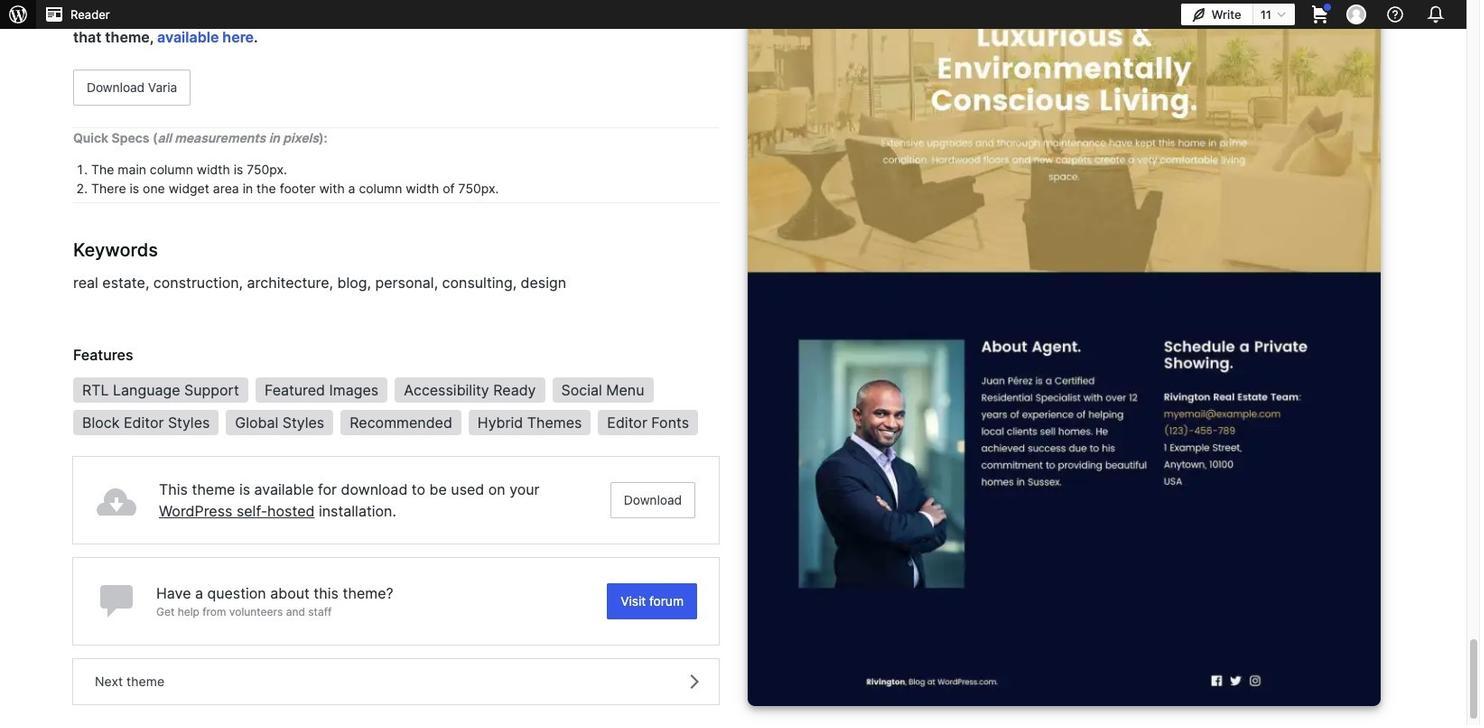 Task type: vqa. For each thing, say whether or not it's contained in the screenshot.
"Manage your sites" image
yes



Task type: locate. For each thing, give the bounding box(es) containing it.
manage your sites image
[[7, 4, 29, 25]]

help image
[[1385, 4, 1406, 25]]

my shopping cart image
[[1310, 4, 1331, 25]]



Task type: describe. For each thing, give the bounding box(es) containing it.
my profile image
[[1347, 5, 1367, 24]]

manage your notifications image
[[1424, 2, 1449, 27]]



